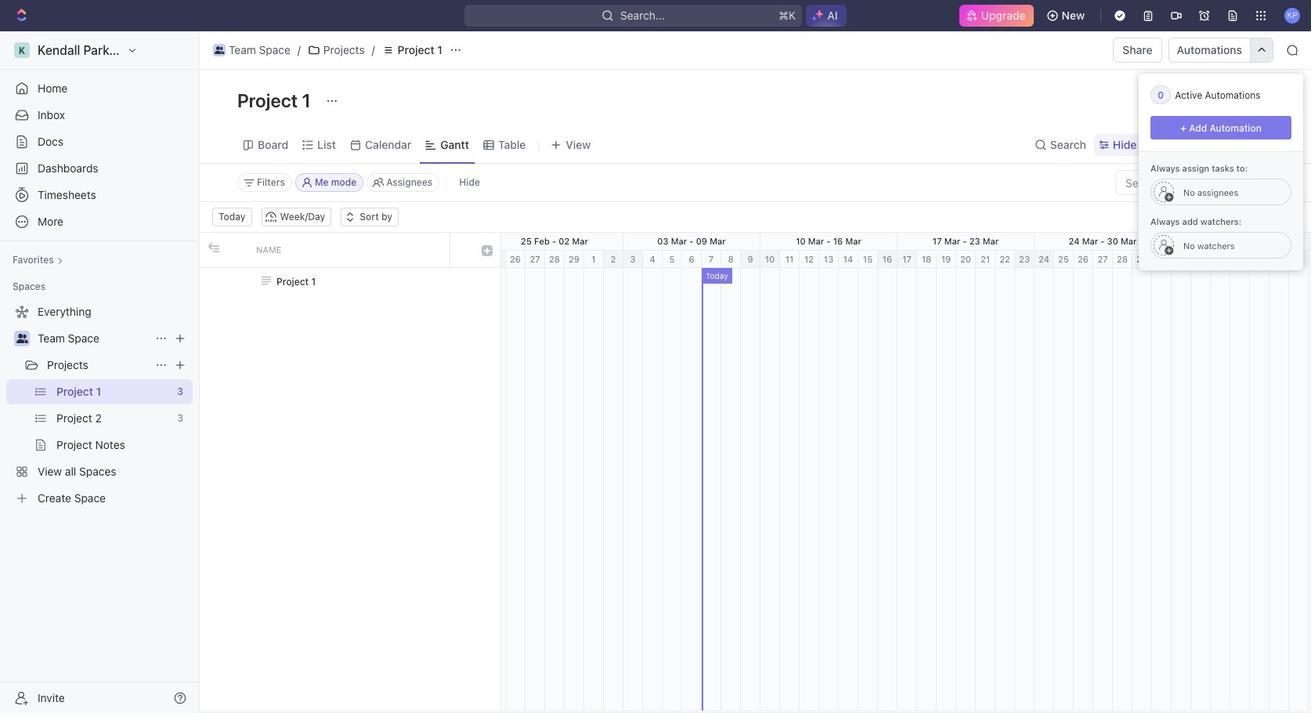 Task type: vqa. For each thing, say whether or not it's contained in the screenshot.
the leftmost Dashboard "link"
no



Task type: locate. For each thing, give the bounding box(es) containing it.
2 3 from the left
[[1238, 254, 1243, 264]]

25
[[521, 236, 532, 246], [491, 254, 501, 264], [1059, 254, 1069, 264]]

1 vertical spatial team space link
[[38, 326, 149, 351]]

28
[[549, 254, 560, 264], [1117, 254, 1128, 264]]

28 for 2nd "28" element from the right
[[549, 254, 560, 264]]

1 horizontal spatial team
[[229, 43, 256, 56]]

0 vertical spatial team
[[229, 43, 256, 56]]

1 26 element from the left
[[506, 251, 526, 268]]

23 up 20
[[970, 236, 981, 246]]

1 28 from the left
[[549, 254, 560, 264]]

21 element
[[976, 251, 996, 268]]

29 left 30 element
[[1137, 254, 1148, 264]]

user group image
[[214, 46, 224, 54]]

0 horizontal spatial 6
[[689, 254, 695, 264]]

30 inside 'element'
[[1108, 236, 1119, 246]]

2 26 element from the left
[[1074, 251, 1094, 268]]

10 inside '10 mar - 16 mar' element
[[796, 236, 806, 246]]

team
[[229, 43, 256, 56], [38, 331, 65, 345]]

3 mar from the left
[[710, 236, 726, 246]]

2 down 25 feb - 02 mar 'element' at the top
[[611, 254, 616, 264]]

projects link
[[304, 41, 369, 60], [47, 353, 149, 378]]

1 - from the left
[[552, 236, 556, 246]]

0 horizontal spatial 26 element
[[506, 251, 526, 268]]

automations up automation
[[1206, 89, 1261, 101]]

timesheets
[[38, 188, 96, 201]]

hide button
[[453, 173, 487, 192]]

23 inside 23 element
[[1019, 254, 1030, 264]]

1 horizontal spatial team space link
[[209, 41, 295, 60]]

0 horizontal spatial 28 element
[[545, 251, 565, 268]]

25 down 25 feb - 02 mar 'element' at the top
[[491, 254, 501, 264]]

28 element down 25 feb - 02 mar 'element' at the top
[[545, 251, 565, 268]]

1 horizontal spatial 24
[[1069, 236, 1080, 246]]

Search tasks... text field
[[1117, 171, 1273, 194]]

1 horizontal spatial 26 element
[[1074, 251, 1094, 268]]

2 / from the left
[[372, 43, 375, 56]]

2 always from the top
[[1151, 216, 1180, 226]]

7 mar from the left
[[983, 236, 999, 246]]

0 horizontal spatial team
[[38, 331, 65, 345]]

1 horizontal spatial 2
[[1218, 254, 1223, 264]]

1 horizontal spatial 25
[[521, 236, 532, 246]]

24
[[1069, 236, 1080, 246], [1039, 254, 1050, 264]]

11 element
[[780, 251, 800, 268]]

0 horizontal spatial 4
[[650, 254, 656, 264]]

25 element
[[487, 251, 506, 268], [1055, 251, 1074, 268]]

new
[[1062, 9, 1085, 22]]

hide right search
[[1113, 138, 1137, 151]]

space right user group image
[[259, 43, 291, 56]]

tree containing team space
[[6, 299, 193, 511]]

10 right "9"
[[765, 254, 775, 264]]

+
[[1181, 122, 1187, 134]]

1 4 from the left
[[650, 254, 656, 264]]

1 vertical spatial team space
[[38, 331, 99, 345]]

0 vertical spatial always
[[1151, 163, 1180, 173]]

27 element
[[526, 251, 545, 268], [1094, 251, 1113, 268]]

28 down 24 mar - 30 mar 'element'
[[1117, 254, 1128, 264]]

23 right 22 element at the top of the page
[[1019, 254, 1030, 264]]

1 horizontal spatial 25 element
[[1055, 251, 1074, 268]]

0 horizontal spatial 25 element
[[487, 251, 506, 268]]

17 right 16 element
[[903, 254, 912, 264]]

0 horizontal spatial 28
[[549, 254, 560, 264]]

0 horizontal spatial 3
[[630, 254, 636, 264]]

0 vertical spatial automations
[[1177, 43, 1243, 56]]

0 horizontal spatial 29 element
[[565, 251, 585, 268]]

1 horizontal spatial 29 element
[[1133, 251, 1153, 268]]

1 vertical spatial projects link
[[47, 353, 149, 378]]

10 up 12
[[796, 236, 806, 246]]

06
[[1245, 236, 1256, 246]]

27 for 2nd 27 element from right
[[530, 254, 540, 264]]

25 right '24' element
[[1059, 254, 1069, 264]]

1 29 element from the left
[[565, 251, 585, 268]]

add task
[[1202, 94, 1249, 107]]

0 vertical spatial 31
[[1208, 236, 1218, 246]]

17 for 17
[[903, 254, 912, 264]]

23 inside the "17 mar - 23 mar" element
[[970, 236, 981, 246]]

today
[[219, 211, 246, 223], [706, 271, 728, 281]]

0 horizontal spatial 16
[[833, 236, 843, 246]]

26 element
[[506, 251, 526, 268], [1074, 251, 1094, 268]]

1 horizontal spatial 28
[[1117, 254, 1128, 264]]

24 for 24 mar - 30 mar
[[1069, 236, 1080, 246]]

29 element
[[565, 251, 585, 268], [1133, 251, 1153, 268]]

22
[[1000, 254, 1011, 264]]

0 vertical spatial 24
[[1069, 236, 1080, 246]]

10 mar from the left
[[1220, 236, 1236, 246]]

19 element
[[937, 251, 957, 268]]

1 horizontal spatial 10
[[796, 236, 806, 246]]

tree
[[6, 299, 193, 511]]

3 - from the left
[[827, 236, 831, 246]]

docs
[[38, 135, 63, 148]]

6 down "03 mar - 09 mar" element
[[689, 254, 695, 264]]

search
[[1051, 138, 1087, 151]]

1 horizontal spatial projects
[[324, 43, 365, 56]]

no assignees button
[[1151, 179, 1292, 205]]

home link
[[6, 76, 193, 101]]

1 vertical spatial 16
[[883, 254, 893, 264]]

5 down 31 mar - 06 apr element
[[1277, 254, 1282, 264]]

1 6 from the left
[[689, 254, 695, 264]]

share
[[1123, 43, 1153, 56]]

5
[[670, 254, 675, 264], [1277, 254, 1282, 264]]

2 4 from the left
[[1257, 254, 1263, 264]]

10 mar - 16 mar
[[796, 236, 862, 246]]

feb
[[534, 236, 550, 246]]

1 horizontal spatial 31
[[1208, 236, 1218, 246]]

2 29 element from the left
[[1133, 251, 1153, 268]]

1 horizontal spatial team space
[[229, 43, 291, 56]]

6 mar from the left
[[945, 236, 961, 246]]

1 horizontal spatial 4
[[1257, 254, 1263, 264]]

31 right 30 element
[[1177, 254, 1186, 264]]

17 for 17 mar - 23 mar
[[933, 236, 942, 246]]

4 column header from the left
[[474, 233, 501, 267]]

14
[[844, 254, 854, 264]]

team space right user group icon
[[38, 331, 99, 345]]

1 horizontal spatial 23
[[1019, 254, 1030, 264]]

4
[[650, 254, 656, 264], [1257, 254, 1263, 264]]

5 down 03 mar - 09 mar
[[670, 254, 675, 264]]

1 horizontal spatial 3
[[1238, 254, 1243, 264]]

16 element
[[878, 251, 898, 268]]

name row
[[200, 233, 501, 268]]

team right user group icon
[[38, 331, 65, 345]]

no inside no watchers dropdown button
[[1184, 240, 1196, 250]]

hide
[[1113, 138, 1137, 151], [459, 176, 480, 188]]

add right +
[[1190, 122, 1208, 134]]

projects
[[324, 43, 365, 56], [47, 358, 88, 371]]

0 vertical spatial 16
[[833, 236, 843, 246]]

2 down watchers
[[1218, 254, 1223, 264]]

always left assign
[[1151, 163, 1180, 173]]

0 horizontal spatial 24
[[1039, 254, 1050, 264]]

30 element
[[1153, 251, 1172, 268]]

03 mar - 09 mar
[[658, 236, 726, 246]]

1 horizontal spatial 26
[[1078, 254, 1089, 264]]

1 horizontal spatial 29
[[1137, 254, 1148, 264]]

1 vertical spatial space
[[68, 331, 99, 345]]

24 element
[[1035, 251, 1055, 268]]

no inside no assignees dropdown button
[[1184, 187, 1196, 197]]

1 vertical spatial add
[[1190, 122, 1208, 134]]

hide down gantt
[[459, 176, 480, 188]]

16 up '13'
[[833, 236, 843, 246]]

0 vertical spatial 17
[[933, 236, 942, 246]]

2 no from the top
[[1184, 240, 1196, 250]]

31
[[1208, 236, 1218, 246], [1177, 254, 1186, 264]]

0 vertical spatial projects
[[324, 43, 365, 56]]

21
[[981, 254, 990, 264]]

1 horizontal spatial 5
[[1277, 254, 1282, 264]]

0 horizontal spatial today
[[219, 211, 246, 223]]

1 horizontal spatial 27
[[1098, 254, 1108, 264]]

0 horizontal spatial 17
[[903, 254, 912, 264]]

 image
[[208, 242, 219, 253], [482, 245, 493, 256]]

0 vertical spatial project
[[398, 43, 435, 56]]

team right user group image
[[229, 43, 256, 56]]

2 column header from the left
[[223, 233, 247, 267]]

2 2 from the left
[[1218, 254, 1223, 264]]

31 down watchers:
[[1208, 236, 1218, 246]]

29 down 02
[[569, 254, 580, 264]]

0 horizontal spatial 26
[[510, 254, 521, 264]]

0 horizontal spatial 30
[[1108, 236, 1119, 246]]

10 inside 10 element
[[765, 254, 775, 264]]

0 vertical spatial project 1
[[398, 43, 443, 56]]

favorites
[[13, 254, 54, 266]]

0 horizontal spatial 25
[[491, 254, 501, 264]]

/
[[298, 43, 301, 56], [372, 43, 375, 56]]

project 1 cell
[[247, 268, 451, 295]]

25 left feb
[[521, 236, 532, 246]]

0 horizontal spatial 23
[[970, 236, 981, 246]]

0 horizontal spatial projects
[[47, 358, 88, 371]]

no down assign
[[1184, 187, 1196, 197]]

spaces
[[13, 281, 46, 292]]

17 up 19
[[933, 236, 942, 246]]

4 down "03 mar - 09 mar" element
[[650, 254, 656, 264]]

always add watchers:
[[1151, 216, 1242, 226]]

team space right user group image
[[229, 43, 291, 56]]

0 vertical spatial 30
[[1108, 236, 1119, 246]]

30
[[1108, 236, 1119, 246], [1156, 254, 1168, 264]]

27 element down feb
[[526, 251, 545, 268]]

27 down feb
[[530, 254, 540, 264]]

0 horizontal spatial space
[[68, 331, 99, 345]]

20 element
[[957, 251, 976, 268]]

1 vertical spatial 24
[[1039, 254, 1050, 264]]

0 horizontal spatial /
[[298, 43, 301, 56]]

tree inside sidebar navigation
[[6, 299, 193, 511]]

task
[[1225, 94, 1249, 107]]

1 27 from the left
[[530, 254, 540, 264]]

4 down apr
[[1257, 254, 1263, 264]]

0 horizontal spatial 2
[[611, 254, 616, 264]]

column header
[[200, 233, 223, 267], [223, 233, 247, 267], [451, 233, 474, 267], [474, 233, 501, 267]]

0 horizontal spatial 31
[[1177, 254, 1186, 264]]

18 element
[[918, 251, 937, 268]]

1 27 element from the left
[[526, 251, 545, 268]]

5 - from the left
[[1101, 236, 1105, 246]]

tasks
[[1212, 163, 1235, 173]]

- for 06
[[1238, 236, 1243, 246]]

2
[[611, 254, 616, 264], [1218, 254, 1223, 264]]

26 down 25 feb - 02 mar
[[510, 254, 521, 264]]

- for 30
[[1101, 236, 1105, 246]]

1 vertical spatial no
[[1184, 240, 1196, 250]]

09
[[696, 236, 708, 246]]

0 vertical spatial 10
[[796, 236, 806, 246]]

9 mar from the left
[[1121, 236, 1137, 246]]

mar
[[572, 236, 588, 246], [671, 236, 687, 246], [710, 236, 726, 246], [808, 236, 824, 246], [846, 236, 862, 246], [945, 236, 961, 246], [983, 236, 999, 246], [1083, 236, 1099, 246], [1121, 236, 1137, 246], [1220, 236, 1236, 246]]

6 - from the left
[[1238, 236, 1243, 246]]

2 vertical spatial project
[[277, 275, 309, 287]]

26 element down 24 mar - 30 mar
[[1074, 251, 1094, 268]]

1 vertical spatial projects
[[47, 358, 88, 371]]

28 element
[[545, 251, 565, 268], [1113, 251, 1133, 268]]

1 vertical spatial hide
[[459, 176, 480, 188]]

inbox
[[38, 108, 65, 121]]

upgrade
[[981, 9, 1026, 22]]

automations inside button
[[1177, 43, 1243, 56]]

11
[[786, 254, 794, 264]]

0 horizontal spatial 27 element
[[526, 251, 545, 268]]

6 down 31 mar - 06 apr element
[[1297, 254, 1302, 264]]

16
[[833, 236, 843, 246], [883, 254, 893, 264]]

2 28 from the left
[[1117, 254, 1128, 264]]

calendar link
[[362, 134, 412, 156]]

automations
[[1177, 43, 1243, 56], [1206, 89, 1261, 101]]

1 horizontal spatial /
[[372, 43, 375, 56]]

0 vertical spatial 23
[[970, 236, 981, 246]]

1 no from the top
[[1184, 187, 1196, 197]]

always for always assign tasks to:
[[1151, 163, 1180, 173]]

4 - from the left
[[963, 236, 967, 246]]

24 inside 'element'
[[1069, 236, 1080, 246]]

3 down "03 mar - 09 mar" element
[[630, 254, 636, 264]]

gantt
[[441, 138, 469, 151]]

27 element down 24 mar - 30 mar 'element'
[[1094, 251, 1113, 268]]

1 horizontal spatial 6
[[1297, 254, 1302, 264]]

to:
[[1237, 163, 1248, 173]]

1 vertical spatial 23
[[1019, 254, 1030, 264]]

no
[[1184, 187, 1196, 197], [1184, 240, 1196, 250]]

0 vertical spatial no
[[1184, 187, 1196, 197]]

0 horizontal spatial hide
[[459, 176, 480, 188]]

28 down 25 feb - 02 mar 'element' at the top
[[549, 254, 560, 264]]

projects link inside tree
[[47, 353, 149, 378]]

28 element down 24 mar - 30 mar 'element'
[[1113, 251, 1133, 268]]

active
[[1175, 89, 1203, 101]]

board
[[258, 138, 288, 151]]

25 feb - 02 mar
[[521, 236, 588, 246]]

0 horizontal spatial team space link
[[38, 326, 149, 351]]

23
[[970, 236, 981, 246], [1019, 254, 1030, 264]]

hide for hide
[[459, 176, 480, 188]]

automations up active automations
[[1177, 43, 1243, 56]]

27 for 1st 27 element from the right
[[1098, 254, 1108, 264]]

 image down today button
[[208, 242, 219, 253]]

16 right 15 element
[[883, 254, 893, 264]]

add left the task
[[1202, 94, 1222, 107]]

no up 31 element
[[1184, 240, 1196, 250]]

automations button
[[1170, 38, 1251, 62]]

25 element down 25 feb - 02 mar 'element' at the top
[[487, 251, 506, 268]]

26
[[510, 254, 521, 264], [1078, 254, 1089, 264]]

1 mar from the left
[[572, 236, 588, 246]]

5 mar from the left
[[846, 236, 862, 246]]

8 mar from the left
[[1083, 236, 1099, 246]]

0 vertical spatial team space
[[229, 43, 291, 56]]

projects inside tree
[[47, 358, 88, 371]]

1 horizontal spatial 28 element
[[1113, 251, 1133, 268]]

1 25 element from the left
[[487, 251, 506, 268]]

0 vertical spatial projects link
[[304, 41, 369, 60]]

1 horizontal spatial hide
[[1113, 138, 1137, 151]]

31 for 31 mar - 06 apr
[[1208, 236, 1218, 246]]

29 element down 02
[[565, 251, 585, 268]]

1 horizontal spatial 27 element
[[1094, 251, 1113, 268]]

26 element down 25 feb - 02 mar
[[506, 251, 526, 268]]

0 vertical spatial hide
[[1113, 138, 1137, 151]]

1 / from the left
[[298, 43, 301, 56]]

0 vertical spatial add
[[1202, 94, 1222, 107]]

10 element
[[761, 251, 780, 268]]

 image left feb
[[482, 245, 493, 256]]

project 1
[[398, 43, 443, 56], [237, 89, 315, 111], [277, 275, 316, 287]]

1 horizontal spatial today
[[706, 271, 728, 281]]

active automations
[[1175, 89, 1261, 101]]

project
[[398, 43, 435, 56], [237, 89, 298, 111], [277, 275, 309, 287]]

2 vertical spatial project 1
[[277, 275, 316, 287]]

0 vertical spatial today
[[219, 211, 246, 223]]

3 down 31 mar - 06 apr element
[[1238, 254, 1243, 264]]

0 horizontal spatial team space
[[38, 331, 99, 345]]

27
[[530, 254, 540, 264], [1098, 254, 1108, 264]]

always left add
[[1151, 216, 1180, 226]]

27 down 24 mar - 30 mar 'element'
[[1098, 254, 1108, 264]]

space
[[259, 43, 291, 56], [68, 331, 99, 345]]

1 vertical spatial always
[[1151, 216, 1180, 226]]

project 1 - 0.00% row
[[200, 268, 501, 295]]

24 mar - 30 mar element
[[1035, 233, 1172, 250]]

2 25 element from the left
[[1055, 251, 1074, 268]]

25 element right 23 element
[[1055, 251, 1074, 268]]

0 horizontal spatial 27
[[530, 254, 540, 264]]

2 5 from the left
[[1277, 254, 1282, 264]]

1 vertical spatial project
[[237, 89, 298, 111]]

1 vertical spatial 10
[[765, 254, 775, 264]]

list link
[[314, 134, 336, 156]]

26 down 24 mar - 30 mar
[[1078, 254, 1089, 264]]

1 horizontal spatial 30
[[1156, 254, 1168, 264]]

today button
[[212, 208, 252, 226]]

team space link
[[209, 41, 295, 60], [38, 326, 149, 351]]

1 vertical spatial 31
[[1177, 254, 1186, 264]]

calendar
[[365, 138, 412, 151]]

automation
[[1210, 122, 1262, 134]]

hide inside button
[[459, 176, 480, 188]]

0 horizontal spatial 10
[[765, 254, 775, 264]]

0 vertical spatial space
[[259, 43, 291, 56]]

29 element left 31 element
[[1133, 251, 1153, 268]]

2 - from the left
[[690, 236, 694, 246]]

1 always from the top
[[1151, 163, 1180, 173]]

2 horizontal spatial 25
[[1059, 254, 1069, 264]]

1
[[437, 43, 443, 56], [302, 89, 311, 111], [1145, 138, 1150, 151], [592, 254, 596, 264], [1199, 254, 1203, 264], [311, 275, 316, 287]]

space right user group icon
[[68, 331, 99, 345]]

29
[[569, 254, 580, 264], [1137, 254, 1148, 264]]

1 vertical spatial 30
[[1156, 254, 1168, 264]]

2 27 from the left
[[1098, 254, 1108, 264]]

-
[[552, 236, 556, 246], [690, 236, 694, 246], [827, 236, 831, 246], [963, 236, 967, 246], [1101, 236, 1105, 246], [1238, 236, 1243, 246]]

24 mar - 30 mar
[[1069, 236, 1137, 246]]

6
[[689, 254, 695, 264], [1297, 254, 1302, 264]]



Task type: describe. For each thing, give the bounding box(es) containing it.
user group image
[[16, 334, 28, 343]]

board link
[[255, 134, 288, 156]]

add inside button
[[1202, 94, 1222, 107]]

4 mar from the left
[[808, 236, 824, 246]]

1 28 element from the left
[[545, 251, 565, 268]]

today inside button
[[219, 211, 246, 223]]

15
[[863, 254, 873, 264]]

13 element
[[820, 251, 839, 268]]

1 vertical spatial automations
[[1206, 89, 1261, 101]]

17 mar - 23 mar element
[[898, 233, 1035, 250]]

15 element
[[859, 251, 878, 268]]

customize
[[1178, 138, 1233, 151]]

1 inside cell
[[311, 275, 316, 287]]

22 element
[[996, 251, 1015, 268]]

1 horizontal spatial  image
[[482, 245, 493, 256]]

assignees
[[386, 176, 433, 188]]

always assign tasks to:
[[1151, 163, 1248, 173]]

+ add automation
[[1181, 122, 1262, 134]]

16 inside 16 element
[[883, 254, 893, 264]]

10 mar - 16 mar element
[[761, 233, 898, 250]]

name
[[256, 244, 282, 255]]

hide for hide 1
[[1113, 138, 1137, 151]]

23 element
[[1015, 251, 1035, 268]]

home
[[38, 81, 68, 95]]

docs link
[[6, 129, 193, 154]]

share button
[[1114, 38, 1162, 63]]

no watchers
[[1184, 240, 1235, 250]]

sidebar navigation
[[0, 31, 200, 713]]

7
[[709, 254, 714, 264]]

1 3 from the left
[[630, 254, 636, 264]]

watchers:
[[1201, 216, 1242, 226]]

project 1 tree grid
[[200, 233, 501, 711]]

add task button
[[1195, 90, 1255, 112]]

1 vertical spatial today
[[706, 271, 728, 281]]

- for 09
[[690, 236, 694, 246]]

always for always add watchers:
[[1151, 216, 1180, 226]]

31 mar - 06 apr element
[[1172, 233, 1310, 250]]

gantt link
[[437, 134, 469, 156]]

invite
[[38, 691, 65, 704]]

1 horizontal spatial projects link
[[304, 41, 369, 60]]

25 feb - 02 mar element
[[487, 233, 624, 250]]

timesheets link
[[6, 183, 193, 208]]

1 2 from the left
[[611, 254, 616, 264]]

dashboards
[[38, 161, 98, 175]]

list
[[317, 138, 336, 151]]

0
[[1158, 89, 1164, 101]]

2 mar from the left
[[671, 236, 687, 246]]

9
[[748, 254, 753, 264]]

20
[[961, 254, 972, 264]]

1 vertical spatial project 1
[[237, 89, 315, 111]]

hide 1
[[1113, 138, 1150, 151]]

- for 16
[[827, 236, 831, 246]]

new button
[[1040, 3, 1095, 28]]

space inside tree
[[68, 331, 99, 345]]

search...
[[621, 9, 665, 22]]

watchers
[[1198, 240, 1235, 250]]

table link
[[495, 134, 526, 156]]

project 1 link
[[378, 41, 447, 60]]

12
[[805, 254, 814, 264]]

upgrade link
[[959, 5, 1034, 27]]

2 28 element from the left
[[1113, 251, 1133, 268]]

14 element
[[839, 251, 859, 268]]

- for 23
[[963, 236, 967, 246]]

13
[[824, 254, 834, 264]]

24 for 24
[[1039, 254, 1050, 264]]

31 element
[[1172, 251, 1192, 268]]

team inside tree
[[38, 331, 65, 345]]

10 for 10
[[765, 254, 775, 264]]

16 inside '10 mar - 16 mar' element
[[833, 236, 843, 246]]

0 vertical spatial team space link
[[209, 41, 295, 60]]

⌘k
[[779, 9, 796, 22]]

no watchers button
[[1151, 232, 1292, 259]]

03 mar - 09 mar element
[[624, 233, 761, 250]]

team space inside tree
[[38, 331, 99, 345]]

17 mar - 23 mar
[[933, 236, 999, 246]]

2 27 element from the left
[[1094, 251, 1113, 268]]

12 element
[[800, 251, 820, 268]]

project inside cell
[[277, 275, 309, 287]]

1 5 from the left
[[670, 254, 675, 264]]

25 inside 'element'
[[521, 236, 532, 246]]

31 for 31
[[1177, 254, 1186, 264]]

2 29 from the left
[[1137, 254, 1148, 264]]

add
[[1183, 216, 1199, 226]]

1 horizontal spatial space
[[259, 43, 291, 56]]

31 mar - 06 apr
[[1208, 236, 1274, 246]]

project 1 inside cell
[[277, 275, 316, 287]]

no assignees note
[[1176, 187, 1239, 197]]

dashboards link
[[6, 156, 193, 181]]

assignees
[[1198, 187, 1239, 197]]

3 column header from the left
[[451, 233, 474, 267]]

no for no assignees
[[1184, 187, 1196, 197]]

18
[[922, 254, 932, 264]]

28 for 1st "28" element from right
[[1117, 254, 1128, 264]]

02
[[559, 236, 570, 246]]

name column header
[[247, 233, 451, 267]]

no for no watchers
[[1184, 240, 1196, 250]]

customize button
[[1158, 134, 1238, 156]]

2 26 from the left
[[1078, 254, 1089, 264]]

assignees button
[[367, 173, 440, 192]]

10 for 10 mar - 16 mar
[[796, 236, 806, 246]]

1 26 from the left
[[510, 254, 521, 264]]

favorites button
[[6, 251, 69, 270]]

table
[[498, 138, 526, 151]]

- for 02
[[552, 236, 556, 246]]

19
[[942, 254, 951, 264]]

17 element
[[898, 251, 918, 268]]

inbox link
[[6, 103, 193, 128]]

apr
[[1259, 236, 1274, 246]]

team space link inside tree
[[38, 326, 149, 351]]

1 29 from the left
[[569, 254, 580, 264]]

no assignees
[[1184, 187, 1239, 197]]

search button
[[1030, 134, 1091, 156]]

03
[[658, 236, 669, 246]]

1 column header from the left
[[200, 233, 223, 267]]

assign
[[1183, 163, 1210, 173]]

2 6 from the left
[[1297, 254, 1302, 264]]

8
[[728, 254, 734, 264]]

0 horizontal spatial  image
[[208, 242, 219, 253]]



